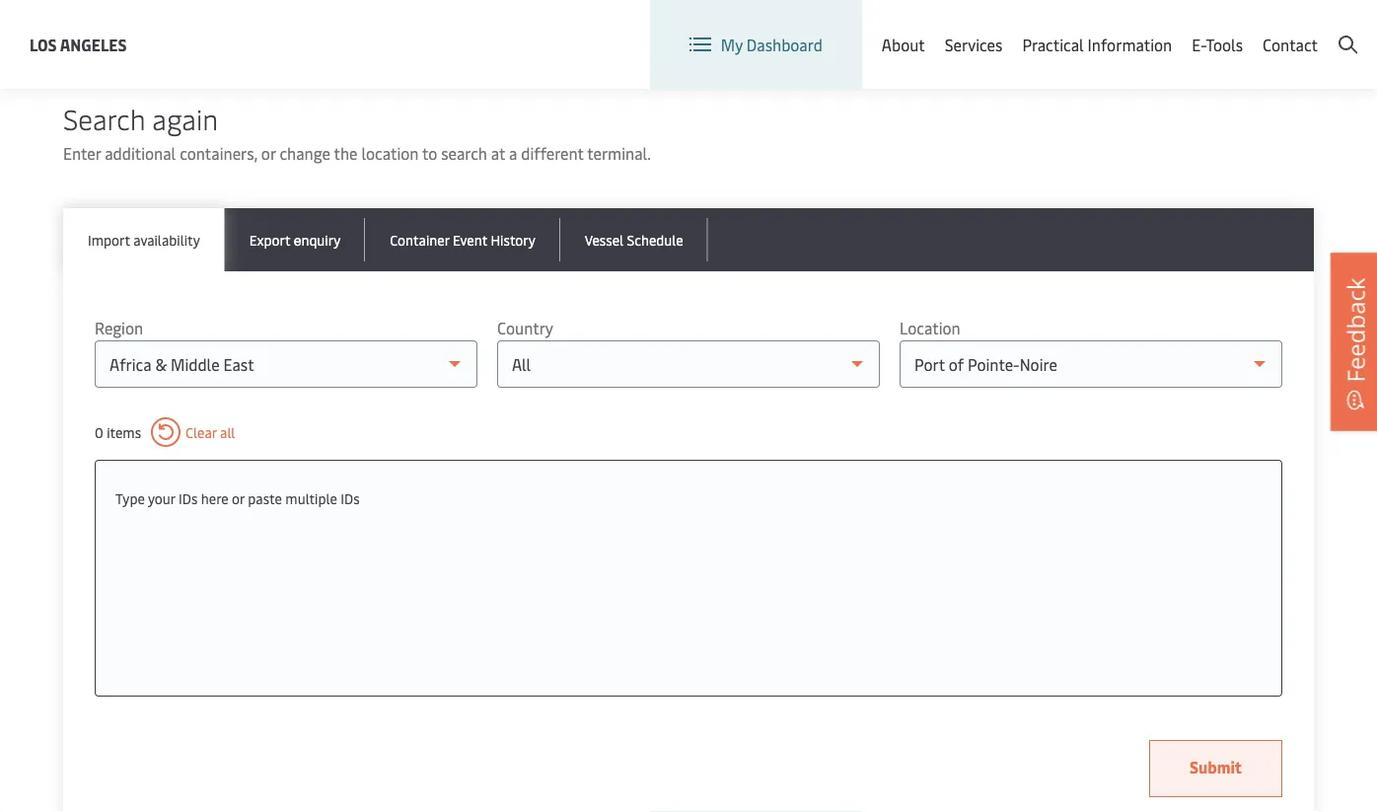 Task type: describe. For each thing, give the bounding box(es) containing it.
tab list containing import availability
[[63, 208, 1315, 271]]

clear
[[186, 423, 217, 442]]

all
[[220, 423, 235, 442]]

search
[[441, 143, 487, 164]]

tools
[[1206, 34, 1243, 55]]

my dashboard button
[[690, 0, 823, 89]]

angeles
[[60, 34, 127, 55]]

to
[[422, 143, 437, 164]]

services
[[945, 34, 1003, 55]]

vessel
[[585, 230, 624, 249]]

clear all
[[186, 423, 235, 442]]

event
[[453, 230, 487, 249]]

the
[[334, 143, 358, 164]]

location inside the "switch location" button
[[909, 18, 970, 39]]

terminal.
[[587, 143, 651, 164]]

practical
[[1023, 34, 1084, 55]]

import availability
[[88, 230, 200, 249]]

contact button
[[1263, 0, 1318, 89]]

submit
[[1190, 756, 1242, 778]]

additional
[[105, 143, 176, 164]]

clear all button
[[151, 417, 235, 447]]

search
[[63, 99, 145, 137]]

container
[[390, 230, 450, 249]]

contact
[[1263, 34, 1318, 55]]

global menu button
[[989, 0, 1142, 59]]

dashboard
[[747, 34, 823, 55]]

menu
[[1082, 19, 1122, 40]]

/
[[1240, 18, 1247, 39]]

a
[[509, 143, 518, 164]]

switch
[[858, 18, 905, 39]]

change
[[280, 143, 331, 164]]

2 ids from the left
[[341, 489, 360, 507]]

region
[[95, 317, 143, 338]]

e-
[[1192, 34, 1206, 55]]

feedback button
[[1331, 253, 1378, 431]]

location
[[362, 143, 419, 164]]

los angeles
[[30, 34, 127, 55]]



Task type: vqa. For each thing, say whether or not it's contained in the screenshot.
or
yes



Task type: locate. For each thing, give the bounding box(es) containing it.
services button
[[945, 0, 1003, 89]]

container event history button
[[365, 208, 560, 271]]

schedule
[[627, 230, 684, 249]]

ids right multiple
[[341, 489, 360, 507]]

again
[[152, 99, 218, 137]]

0
[[95, 423, 103, 442]]

import availability button
[[63, 208, 225, 271]]

or left change
[[261, 143, 276, 164]]

switch location button
[[826, 18, 970, 40]]

feedback
[[1340, 278, 1372, 382]]

about button
[[882, 0, 925, 89]]

search again enter additional containers, or change the location to search at a different terminal.
[[63, 99, 651, 164]]

global menu
[[1033, 19, 1122, 40]]

containers,
[[180, 143, 258, 164]]

login / create account link
[[1162, 0, 1358, 58]]

practical information button
[[1023, 0, 1173, 89]]

ids
[[179, 489, 198, 507], [341, 489, 360, 507]]

at
[[491, 143, 505, 164]]

my dashboard
[[721, 34, 823, 55]]

0 items
[[95, 423, 141, 442]]

different
[[521, 143, 584, 164]]

paste
[[248, 489, 282, 507]]

availability
[[133, 230, 200, 249]]

1 horizontal spatial ids
[[341, 489, 360, 507]]

enter
[[63, 143, 101, 164]]

export еnquiry button
[[225, 208, 365, 271]]

container event history
[[390, 230, 536, 249]]

0 horizontal spatial ids
[[179, 489, 198, 507]]

los angeles link
[[30, 32, 127, 57]]

0 horizontal spatial or
[[232, 489, 245, 507]]

export еnquiry
[[249, 230, 341, 249]]

my
[[721, 34, 743, 55]]

items
[[107, 423, 141, 442]]

e-tools
[[1192, 34, 1243, 55]]

global
[[1033, 19, 1078, 40]]

or right here
[[232, 489, 245, 507]]

type
[[115, 489, 145, 507]]

0 vertical spatial location
[[909, 18, 970, 39]]

None text field
[[115, 481, 1262, 516]]

1 horizontal spatial or
[[261, 143, 276, 164]]

practical information
[[1023, 34, 1173, 55]]

history
[[491, 230, 536, 249]]

your
[[148, 489, 175, 507]]

los
[[30, 34, 57, 55]]

vessel schedule
[[585, 230, 684, 249]]

export
[[249, 230, 290, 249]]

or
[[261, 143, 276, 164], [232, 489, 245, 507]]

1 ids from the left
[[179, 489, 198, 507]]

here
[[201, 489, 229, 507]]

vessel schedule button
[[560, 208, 708, 271]]

ids right your
[[179, 489, 198, 507]]

switch location
[[858, 18, 970, 39]]

еnquiry
[[294, 230, 341, 249]]

import
[[88, 230, 130, 249]]

tab list
[[63, 208, 1315, 271]]

information
[[1088, 34, 1173, 55]]

about
[[882, 34, 925, 55]]

or inside search again enter additional containers, or change the location to search at a different terminal.
[[261, 143, 276, 164]]

account
[[1300, 18, 1358, 39]]

1 vertical spatial location
[[900, 317, 961, 338]]

0 vertical spatial or
[[261, 143, 276, 164]]

type your ids here or paste multiple ids
[[115, 489, 360, 507]]

create
[[1251, 18, 1296, 39]]

submit button
[[1150, 740, 1283, 797]]

login / create account
[[1198, 18, 1358, 39]]

location
[[909, 18, 970, 39], [900, 317, 961, 338]]

multiple
[[286, 489, 337, 507]]

1 vertical spatial or
[[232, 489, 245, 507]]

country
[[497, 317, 554, 338]]

e-tools button
[[1192, 0, 1243, 89]]

login
[[1198, 18, 1237, 39]]



